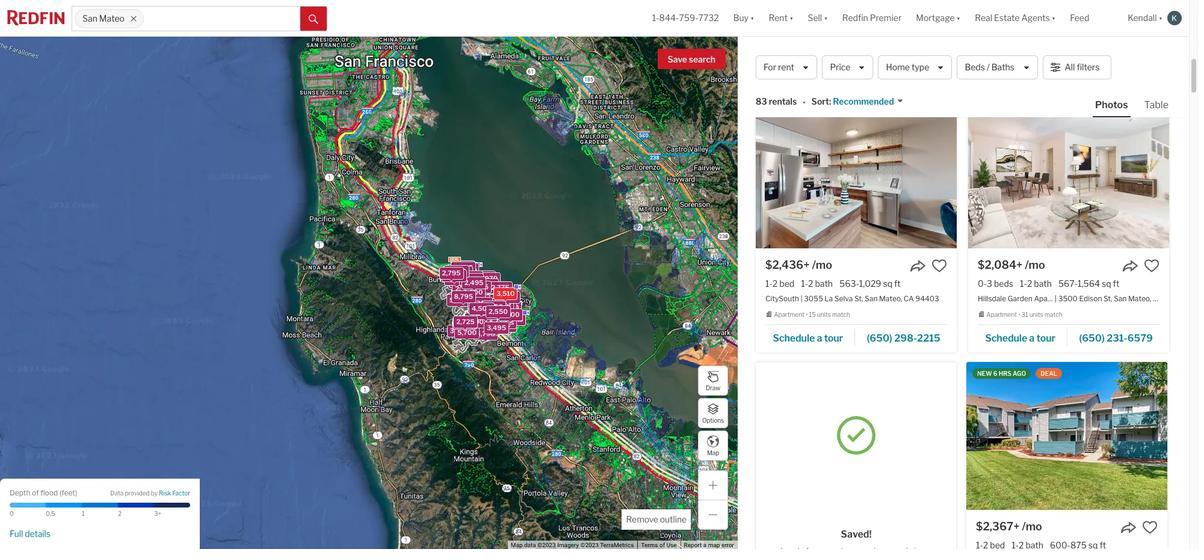 Task type: describe. For each thing, give the bounding box(es) containing it.
457-
[[1104, 71, 1127, 83]]

0 vertical spatial 2,295
[[456, 287, 475, 295]]

ave,
[[1082, 32, 1097, 41]]

apartment • 4 units match
[[987, 49, 1060, 56]]

units for $2,084+ /mo
[[1030, 311, 1044, 318]]

options button
[[698, 398, 728, 429]]

2 5th from the left
[[1069, 32, 1081, 41]]

favorite button checkbox for $2,367+ /mo
[[1142, 520, 1158, 536]]

1 vertical spatial 2,300
[[476, 309, 495, 318]]

1 ©2023 from the left
[[538, 542, 556, 549]]

flood
[[40, 488, 58, 497]]

san mateo
[[82, 13, 125, 24]]

6579
[[1128, 333, 1153, 344]]

apartment for (650) 298-2215
[[774, 311, 805, 318]]

| left 3055
[[801, 294, 803, 303]]

photo of 3500 edison st, san mateo, ca 94403 image
[[969, 101, 1170, 249]]

hrs for $2,084+
[[1000, 108, 1013, 116]]

/mo for $2,367+ /mo
[[1022, 521, 1042, 533]]

schedule a tour for $2,436+
[[773, 333, 843, 344]]

2,675
[[454, 263, 472, 271]]

buy ▾ button
[[734, 0, 755, 36]]

west
[[978, 32, 996, 41]]

31 inside map region
[[477, 317, 484, 325]]

bath for 0-3 beds
[[1034, 279, 1052, 289]]

3,795
[[471, 303, 490, 312]]

231-
[[1107, 333, 1128, 344]]

sq for 567-1,564 sq ft
[[1102, 279, 1112, 289]]

2 horizontal spatial 1
[[809, 49, 812, 56]]

type
[[912, 62, 930, 72]]

provided
[[125, 490, 150, 497]]

1 horizontal spatial 7
[[995, 108, 999, 116]]

12 units
[[468, 273, 493, 281]]

1-2 bath for $2,436+
[[801, 279, 833, 289]]

filters
[[1077, 62, 1100, 72]]

tour for (650) 231-6579
[[1037, 333, 1056, 344]]

rent
[[778, 62, 795, 72]]

ca left 94402
[[1137, 32, 1147, 41]]

beds
[[965, 62, 985, 72]]

full
[[10, 529, 23, 539]]

2,450
[[488, 318, 507, 326]]

apartment for (650) 844-6517
[[774, 49, 805, 56]]

garden for apartments
[[1008, 294, 1033, 303]]

▾ for rent ▾
[[790, 13, 794, 23]]

83 rentals •
[[756, 97, 806, 108]]

depth of flood ( feet )
[[10, 488, 77, 497]]

a for (650) 844-6517
[[814, 71, 819, 83]]

3+
[[154, 510, 161, 518]]

15 inside map region
[[490, 306, 498, 314]]

2,500
[[476, 281, 496, 289]]

request a tour for (650) 457-0458
[[986, 71, 1052, 83]]

2,595
[[455, 319, 475, 327]]

rent ▾
[[769, 13, 794, 23]]

favorite button checkbox for $2,436+ /mo
[[932, 258, 947, 274]]

2,260
[[495, 305, 514, 313]]

price button
[[822, 55, 874, 79]]

photo of 3055 la selva st, san mateo, ca 94403 image
[[756, 101, 957, 249]]

baths
[[992, 62, 1015, 72]]

0 vertical spatial 3,300
[[446, 268, 466, 276]]

a for (650) 457-0458
[[1026, 71, 1031, 83]]

1 vertical spatial 3,300
[[450, 327, 470, 335]]

request for (650) 844-6517
[[774, 71, 812, 83]]

0 vertical spatial 2,300
[[471, 299, 490, 308]]

units down 1-3 bath
[[1027, 49, 1041, 56]]

of for terms
[[660, 542, 665, 549]]

$2,436+ /mo
[[766, 259, 832, 272]]

31 units
[[477, 317, 502, 325]]

1 vertical spatial 2,295
[[472, 303, 490, 311]]

submit search image
[[309, 14, 318, 24]]

1 5th from the left
[[997, 32, 1009, 41]]

(650) for (650) 231-6579
[[1079, 333, 1105, 344]]

/mo for $2,084+ /mo
[[1025, 259, 1045, 272]]

1 vertical spatial 3 units
[[481, 316, 504, 325]]

844- for 759-
[[659, 13, 679, 23]]

recommended
[[833, 97, 894, 107]]

(650) 844-6517 link
[[853, 66, 947, 86]]

1 horizontal spatial 15
[[809, 311, 816, 318]]

2 5 from the top
[[492, 322, 496, 330]]

details
[[25, 529, 51, 539]]

user photo image
[[1168, 11, 1182, 25]]

2,400
[[474, 308, 494, 317]]

| left the 85
[[1045, 32, 1047, 41]]

photos button
[[1093, 99, 1142, 117]]

terrametrics
[[600, 542, 634, 549]]

rent inside dropdown button
[[769, 13, 788, 23]]

$2,084+
[[978, 259, 1023, 272]]

san down lakeview
[[756, 49, 780, 64]]

bath for 1-2 bed
[[815, 279, 833, 289]]

298-
[[895, 333, 917, 344]]

redfin
[[843, 13, 868, 23]]

apartments for for
[[826, 49, 903, 64]]

3,995
[[445, 271, 464, 280]]

3,200
[[453, 277, 472, 286]]

bath for 1-3 bed
[[1028, 17, 1046, 27]]

(650) 457-0458
[[1077, 71, 1153, 83]]

(650) 844-6517
[[866, 71, 940, 83]]

3055
[[804, 294, 823, 303]]

3,948
[[457, 267, 476, 276]]

8,795
[[454, 292, 473, 301]]

1 for 1
[[82, 510, 85, 518]]

(650) for (650) 844-6517
[[866, 71, 891, 83]]

| left 844
[[819, 32, 821, 41]]

photos
[[1096, 99, 1128, 111]]

deal for $2,084+ /mo
[[1042, 108, 1059, 116]]

table button
[[1142, 99, 1171, 116]]

risk factor link
[[159, 490, 190, 498]]

mortgage ▾ button
[[916, 0, 961, 36]]

0 vertical spatial 2,550
[[476, 297, 495, 305]]

ca up "(650) 298-2215" link at bottom
[[904, 294, 914, 303]]

premier
[[870, 13, 902, 23]]

report
[[684, 542, 702, 549]]

feet
[[61, 488, 75, 497]]

3,095
[[454, 264, 473, 272]]

rentals
[[769, 97, 797, 107]]

7732
[[699, 13, 719, 23]]

beds / baths button
[[957, 55, 1038, 79]]

apartment • 1 unit matches
[[774, 49, 850, 56]]

options
[[702, 417, 724, 424]]

deal for $2,367+ /mo
[[1041, 370, 1058, 377]]

4,500
[[472, 305, 492, 313]]

2 horizontal spatial st,
[[1104, 294, 1113, 303]]

759-
[[679, 13, 699, 23]]

• for (650) 844-6517
[[806, 49, 808, 56]]

ca left the 94401
[[929, 32, 940, 41]]

ca up the 6579 at the right bottom of the page
[[1153, 294, 1163, 303]]

buy
[[734, 13, 749, 23]]

0 vertical spatial 3 units
[[455, 284, 477, 292]]

save search
[[668, 54, 716, 64]]

736
[[829, 17, 845, 27]]

map for map data ©2023  imagery ©2023 terrametrics
[[511, 542, 523, 549]]

12
[[468, 273, 475, 281]]

hrs for $2,367+
[[999, 370, 1012, 377]]

request a tour for (650) 844-6517
[[774, 71, 840, 83]]

request for (650) 457-0458
[[986, 71, 1024, 83]]

3,895
[[445, 271, 464, 280]]

• for (650) 231-6579
[[1019, 311, 1021, 318]]

/
[[987, 62, 990, 72]]

(650) for (650) 457-0458
[[1077, 71, 1102, 83]]

3,700
[[498, 293, 517, 302]]

1 horizontal spatial beds
[[994, 279, 1014, 289]]

redfin premier
[[843, 13, 902, 23]]

1 horizontal spatial 4
[[1022, 49, 1026, 56]]

3,450
[[451, 266, 470, 275]]

3,695
[[445, 271, 465, 279]]

sell ▾ button
[[808, 0, 828, 36]]

sort :
[[812, 97, 831, 107]]

terms of use link
[[641, 542, 677, 549]]

favorite button image
[[932, 258, 947, 274]]

request a tour button for (650) 457-0458
[[978, 67, 1065, 85]]

30
[[483, 304, 492, 312]]

a for (650) 231-6579
[[1030, 333, 1035, 344]]

real
[[975, 13, 993, 23]]

for
[[764, 62, 777, 72]]

ft for 691-1,490 sq ft
[[1107, 17, 1113, 27]]

google image
[[3, 534, 43, 550]]

favorite button image for $2,084+ /mo
[[1144, 258, 1160, 274]]

▾ for mortgage ▾
[[957, 13, 961, 23]]

mortgage
[[916, 13, 955, 23]]

7 inside map region
[[456, 287, 460, 296]]

4,510
[[492, 296, 511, 305]]

4,200
[[454, 270, 474, 278]]

depth
[[10, 488, 30, 497]]

schedule a tour button for $2,084+
[[978, 329, 1068, 347]]

0 horizontal spatial st,
[[855, 294, 863, 303]]

3,970
[[479, 274, 498, 283]]



Task type: vqa. For each thing, say whether or not it's contained in the screenshot.
Pl
no



Task type: locate. For each thing, give the bounding box(es) containing it.
1 bath
[[798, 17, 822, 27]]

(650) 231-6579 link
[[1068, 327, 1160, 348]]

2 94403 from the left
[[1165, 294, 1189, 303]]

san down 1,029
[[865, 294, 878, 303]]

5,850
[[449, 296, 469, 304]]

0 horizontal spatial 94403
[[916, 294, 939, 303]]

1 vertical spatial 6,000
[[499, 303, 519, 312]]

1 vertical spatial mateo
[[783, 49, 824, 64]]

1 left the 'unit' at the top of page
[[809, 49, 812, 56]]

5th right the west
[[997, 32, 1009, 41]]

4,800
[[478, 280, 498, 289]]

mortgage ▾ button
[[909, 0, 968, 36]]

units for $2,436+ /mo
[[817, 311, 831, 318]]

0 horizontal spatial bed
[[780, 279, 795, 289]]

2 schedule a tour button from the left
[[978, 329, 1068, 347]]

units
[[477, 273, 493, 281], [460, 284, 477, 292], [461, 287, 478, 296], [461, 287, 478, 296], [483, 296, 499, 305], [494, 304, 510, 312], [499, 306, 516, 314], [507, 315, 523, 324], [487, 316, 504, 325], [486, 317, 502, 325], [498, 318, 514, 327], [497, 322, 514, 330]]

2 schedule from the left
[[985, 333, 1028, 344]]

ft right 1,490
[[1107, 17, 1113, 27]]

©2023 right data
[[538, 542, 556, 549]]

563-1,029 sq ft
[[840, 279, 901, 289]]

hrs right 6
[[999, 370, 1012, 377]]

request a tour down apartment • 1 unit matches
[[774, 71, 840, 83]]

0 horizontal spatial 15
[[490, 306, 498, 314]]

1,400
[[462, 275, 481, 283]]

1 horizontal spatial request a tour
[[986, 71, 1052, 83]]

:
[[829, 97, 831, 107]]

0 horizontal spatial rent
[[769, 13, 788, 23]]

1 horizontal spatial 1
[[798, 17, 802, 27]]

0 vertical spatial 844-
[[659, 13, 679, 23]]

match down 3500
[[1045, 311, 1063, 318]]

©2023 right imagery on the left of page
[[581, 542, 599, 549]]

schedule a tour for $2,084+
[[985, 333, 1056, 344]]

rent up lakeview
[[769, 13, 788, 23]]

schedule a tour button for $2,436+
[[766, 329, 856, 347]]

draw button
[[698, 366, 728, 396]]

13 units
[[498, 315, 523, 324]]

a down the 'unit' at the top of page
[[814, 71, 819, 83]]

1 right 0.5
[[82, 510, 85, 518]]

0 horizontal spatial schedule a tour
[[773, 333, 843, 344]]

data provided by risk factor
[[110, 490, 190, 497]]

schedule a tour down apartment • 31 units match
[[985, 333, 1056, 344]]

0 vertical spatial hrs
[[1000, 108, 1013, 116]]

1 5 units from the top
[[492, 318, 514, 327]]

a for (650) 298-2215
[[817, 333, 822, 344]]

/mo for $2,436+ /mo
[[812, 259, 832, 272]]

sq for 691-1,490 sq ft
[[1095, 17, 1105, 27]]

sq right 1,564
[[1102, 279, 1112, 289]]

1 horizontal spatial map
[[707, 449, 719, 457]]

(650) right all
[[1077, 71, 1102, 83]]

2 vertical spatial 1
[[82, 510, 85, 518]]

2 request from the left
[[986, 71, 1024, 83]]

0 vertical spatial map
[[707, 449, 719, 457]]

0 vertical spatial 6,000
[[463, 289, 483, 297]]

st, right selva
[[855, 294, 863, 303]]

schedule down apartment • 15 units match
[[773, 333, 815, 344]]

ft for 563-1,029 sq ft
[[894, 279, 901, 289]]

1 vertical spatial ago
[[1013, 370, 1026, 377]]

of
[[32, 488, 39, 497], [660, 542, 665, 549]]

1 horizontal spatial schedule a tour
[[985, 333, 1056, 344]]

4 inside map region
[[455, 287, 460, 296]]

1 vertical spatial 1,300
[[501, 311, 520, 319]]

1 horizontal spatial st,
[[880, 32, 889, 41]]

photo of 1600 e 3rd ave, san mateo, ca 94401 image
[[967, 362, 1168, 510]]

1 horizontal spatial rent
[[927, 49, 957, 64]]

1,800
[[466, 293, 484, 301]]

favorite button checkbox for $2,084+ /mo
[[1144, 258, 1160, 274]]

• down 1-3 bath
[[1019, 49, 1021, 56]]

of for depth
[[32, 488, 39, 497]]

0 horizontal spatial 1-2 bath
[[801, 279, 833, 289]]

schedule a tour down apartment • 15 units match
[[773, 333, 843, 344]]

new
[[979, 108, 994, 116], [978, 370, 992, 377]]

selva
[[835, 294, 853, 303]]

1 schedule a tour from the left
[[773, 333, 843, 344]]

0 horizontal spatial 1,300
[[462, 273, 480, 281]]

▾ left 1 bath
[[790, 13, 794, 23]]

citysouth | 3055 la selva st, san mateo, ca 94403
[[766, 294, 939, 303]]

ago for $2,367+
[[1013, 370, 1026, 377]]

844- for 6517
[[893, 71, 916, 83]]

0 horizontal spatial map
[[511, 542, 523, 549]]

ago down the baths
[[1014, 108, 1028, 116]]

ago right 6
[[1013, 370, 1026, 377]]

map
[[707, 449, 719, 457], [511, 542, 523, 549]]

match for $2,436+ /mo
[[832, 311, 850, 318]]

1 vertical spatial rent
[[927, 49, 957, 64]]

0 horizontal spatial schedule a tour button
[[766, 329, 856, 347]]

map for map
[[707, 449, 719, 457]]

691-1,490 sq ft
[[1053, 17, 1113, 27]]

buy ▾
[[734, 13, 755, 23]]

1 vertical spatial 2,550
[[489, 308, 508, 316]]

draw
[[706, 384, 721, 392]]

2 1-2 bath from the left
[[1020, 279, 1052, 289]]

$2,367+
[[976, 521, 1020, 533]]

tour for (650) 298-2215
[[824, 333, 843, 344]]

1 vertical spatial beds
[[994, 279, 1014, 289]]

4 up 5,850
[[455, 287, 460, 296]]

1 vertical spatial 1
[[809, 49, 812, 56]]

5 ▾ from the left
[[1052, 13, 1056, 23]]

a down apartment • 15 units match
[[817, 333, 822, 344]]

new 6 hrs ago
[[978, 370, 1026, 377]]

• for (650) 298-2215
[[806, 311, 808, 318]]

1 request from the left
[[774, 71, 812, 83]]

request a tour button down apartment • 1 unit matches
[[766, 67, 853, 85]]

2 inside map region
[[477, 296, 481, 305]]

ago for $2,084+
[[1014, 108, 1028, 116]]

bed for 1-3 bed
[[992, 17, 1007, 27]]

schedule a tour button down apartment • 15 units match
[[766, 329, 856, 347]]

▾ right sell
[[824, 13, 828, 23]]

4 units
[[455, 287, 478, 296]]

apartment up rent
[[774, 49, 805, 56]]

home
[[886, 62, 910, 72]]

0 vertical spatial apartments
[[1011, 32, 1051, 41]]

beds
[[773, 17, 792, 27], [994, 279, 1014, 289]]

15 units
[[490, 306, 516, 314]]

request a tour down apartment • 4 units match
[[986, 71, 1052, 83]]

sq right 736
[[846, 17, 856, 27]]

san right ave,
[[1098, 32, 1111, 41]]

apartments down "lakeview garden | 844 n humboldt st, san mateo, ca 94401"
[[826, 49, 903, 64]]

0 vertical spatial 1
[[798, 17, 802, 27]]

7 units
[[456, 287, 478, 296]]

0 horizontal spatial 5th
[[997, 32, 1009, 41]]

1-3 bath
[[1014, 17, 1046, 27]]

apartment up the baths
[[987, 49, 1017, 56]]

0 horizontal spatial request
[[774, 71, 812, 83]]

apartment
[[774, 49, 805, 56], [987, 49, 1017, 56], [774, 311, 805, 318], [987, 311, 1017, 318]]

deal
[[767, 108, 783, 116], [1042, 108, 1059, 116], [1041, 370, 1058, 377]]

san down the premier
[[890, 32, 903, 41]]

7 down beds / baths button at right
[[995, 108, 999, 116]]

1 vertical spatial hrs
[[999, 370, 1012, 377]]

beds up hillsdale
[[994, 279, 1014, 289]]

tour left all
[[1033, 71, 1052, 83]]

0 vertical spatial rent
[[769, 13, 788, 23]]

0 vertical spatial 1,300
[[462, 273, 480, 281]]

2 schedule a tour from the left
[[985, 333, 1056, 344]]

(
[[59, 488, 61, 497]]

1 vertical spatial bed
[[780, 279, 795, 289]]

a down apartment • 4 units match
[[1026, 71, 1031, 83]]

mateo for san mateo apartments for rent
[[783, 49, 824, 64]]

▾ for kendall ▾
[[1159, 13, 1163, 23]]

sq right 1,490
[[1095, 17, 1105, 27]]

6 ▾ from the left
[[1159, 13, 1163, 23]]

request up rentals on the right
[[774, 71, 812, 83]]

(650) left 231-
[[1079, 333, 1105, 344]]

1 vertical spatial apartments
[[826, 49, 903, 64]]

bed
[[992, 17, 1007, 27], [780, 279, 795, 289]]

0 horizontal spatial schedule
[[773, 333, 815, 344]]

1 horizontal spatial garden
[[1008, 294, 1033, 303]]

humboldt
[[845, 32, 879, 41]]

0 vertical spatial beds
[[773, 17, 792, 27]]

3 ▾ from the left
[[824, 13, 828, 23]]

/mo
[[812, 259, 832, 272], [1025, 259, 1045, 272], [1022, 521, 1042, 533]]

0 vertical spatial new
[[979, 108, 994, 116]]

a left the map
[[703, 542, 707, 549]]

map left data
[[511, 542, 523, 549]]

5
[[492, 318, 496, 327], [492, 322, 496, 330]]

mateo, down 1,029
[[879, 294, 902, 303]]

map inside button
[[707, 449, 719, 457]]

bed for 1-2 bed
[[780, 279, 795, 289]]

la
[[825, 294, 833, 303]]

0 horizontal spatial 844-
[[659, 13, 679, 23]]

0 horizontal spatial 1
[[82, 510, 85, 518]]

0 horizontal spatial mateo
[[99, 13, 125, 24]]

/mo up 'la'
[[812, 259, 832, 272]]

6
[[994, 370, 998, 377]]

feed
[[1070, 13, 1090, 23]]

tour for (650) 457-0458
[[1033, 71, 1052, 83]]

0 horizontal spatial request a tour button
[[766, 67, 853, 85]]

1 horizontal spatial 1-2 bath
[[1020, 279, 1052, 289]]

1 horizontal spatial request
[[986, 71, 1024, 83]]

1 horizontal spatial mateo
[[783, 49, 824, 64]]

match for $2,084+ /mo
[[1045, 311, 1063, 318]]

1 vertical spatial favorite button image
[[1142, 520, 1158, 536]]

3 for bath
[[1021, 17, 1027, 27]]

3 for bed
[[985, 17, 991, 27]]

0 vertical spatial favorite button image
[[1144, 258, 1160, 274]]

5th right w
[[1069, 32, 1081, 41]]

tour up : at the top of the page
[[821, 71, 840, 83]]

736 sq ft
[[829, 17, 864, 27]]

4 down 1-3 bath
[[1022, 49, 1026, 56]]

match down the 85
[[1042, 49, 1060, 56]]

2 ©2023 from the left
[[581, 542, 599, 549]]

buy ▾ button
[[726, 0, 762, 36]]

2 request a tour from the left
[[986, 71, 1052, 83]]

2 ▾ from the left
[[790, 13, 794, 23]]

beds up lakeview
[[773, 17, 792, 27]]

new down the /
[[979, 108, 994, 116]]

1 horizontal spatial 5th
[[1069, 32, 1081, 41]]

1 schedule from the left
[[773, 333, 815, 344]]

▾ right the buy
[[751, 13, 755, 23]]

apartments down 567-
[[1034, 294, 1075, 303]]

0 horizontal spatial request a tour
[[774, 71, 840, 83]]

st, down the premier
[[880, 32, 889, 41]]

data
[[110, 490, 124, 497]]

1 1-2 bath from the left
[[801, 279, 833, 289]]

mateo, up the 6579 at the right bottom of the page
[[1129, 294, 1152, 303]]

567-
[[1059, 279, 1078, 289]]

1 vertical spatial of
[[660, 542, 665, 549]]

favorite button image for $2,367+ /mo
[[1142, 520, 1158, 536]]

map region
[[0, 0, 759, 550]]

3,495
[[487, 324, 506, 332]]

favorite button checkbox
[[932, 258, 947, 274], [1144, 258, 1160, 274], [1142, 520, 1158, 536]]

4,560
[[471, 282, 491, 290]]

terms of use
[[641, 542, 677, 549]]

1 request a tour from the left
[[774, 71, 840, 83]]

31
[[1022, 311, 1028, 318], [477, 317, 484, 325]]

san right edison
[[1114, 294, 1127, 303]]

1-3 bed
[[978, 17, 1007, 27]]

▾ for sell ▾
[[824, 13, 828, 23]]

1-2 bath up 3055
[[801, 279, 833, 289]]

garden for |
[[799, 32, 824, 41]]

7
[[995, 108, 999, 116], [456, 287, 460, 296]]

1 vertical spatial 7
[[456, 287, 460, 296]]

(650) 231-6579
[[1079, 333, 1153, 344]]

units down 'hillsdale garden apartments'
[[1030, 311, 1044, 318]]

7 up 5,850
[[456, 287, 460, 296]]

1-2 bath for $2,084+
[[1020, 279, 1052, 289]]

4,000
[[464, 318, 484, 326]]

mateo,
[[905, 32, 928, 41], [1113, 32, 1136, 41], [879, 294, 902, 303], [1129, 294, 1152, 303]]

31 down 2,140
[[477, 317, 484, 325]]

1 horizontal spatial 1,300
[[501, 311, 520, 319]]

1 horizontal spatial of
[[660, 542, 665, 549]]

• for (650) 457-0458
[[1019, 49, 1021, 56]]

schedule a tour button down apartment • 31 units match
[[978, 329, 1068, 347]]

3d walkthrough
[[798, 108, 857, 116]]

tour for (650) 844-6517
[[821, 71, 840, 83]]

3,250
[[452, 277, 471, 285]]

2 5 units from the top
[[492, 322, 514, 330]]

sell ▾
[[808, 13, 828, 23]]

match down selva
[[832, 311, 850, 318]]

rent down the 94401
[[927, 49, 957, 64]]

mateo for san mateo
[[99, 13, 125, 24]]

apartment • 31 units match
[[987, 311, 1063, 318]]

0 horizontal spatial 7
[[456, 287, 460, 296]]

ft up | 3500 edison st, san mateo, ca 94403
[[1113, 279, 1120, 289]]

3,300
[[446, 268, 466, 276], [450, 327, 470, 335]]

1 request a tour button from the left
[[766, 67, 853, 85]]

1 horizontal spatial 94403
[[1165, 294, 1189, 303]]

sq right 1,029
[[883, 279, 893, 289]]

hrs
[[1000, 108, 1013, 116], [999, 370, 1012, 377]]

• down 3055
[[806, 311, 808, 318]]

0 vertical spatial of
[[32, 488, 39, 497]]

0 horizontal spatial of
[[32, 488, 39, 497]]

1 5 from the top
[[492, 318, 496, 327]]

ft up humboldt
[[858, 17, 864, 27]]

2,000
[[463, 292, 482, 300]]

imagery
[[557, 542, 579, 549]]

1 horizontal spatial schedule a tour button
[[978, 329, 1068, 347]]

/mo right $2,367+
[[1022, 521, 1042, 533]]

1 ▾ from the left
[[751, 13, 755, 23]]

6517
[[916, 71, 940, 83]]

schedule for $2,436+
[[773, 333, 815, 344]]

schedule for $2,084+
[[985, 333, 1028, 344]]

0 vertical spatial bed
[[992, 17, 1007, 27]]

garden up apartment • 31 units match
[[1008, 294, 1033, 303]]

ft for 567-1,564 sq ft
[[1113, 279, 1120, 289]]

deal right new 6 hrs ago in the bottom of the page
[[1041, 370, 1058, 377]]

san left remove san mateo 'icon'
[[82, 13, 97, 24]]

tour
[[821, 71, 840, 83], [1033, 71, 1052, 83], [824, 333, 843, 344], [1037, 333, 1056, 344]]

0 vertical spatial garden
[[799, 32, 824, 41]]

3 for beds
[[987, 279, 993, 289]]

w
[[1060, 32, 1068, 41]]

price
[[830, 62, 851, 72]]

▾ for buy ▾
[[751, 13, 755, 23]]

a down apartment • 31 units match
[[1030, 333, 1035, 344]]

1 94403 from the left
[[916, 294, 939, 303]]

apartment down citysouth
[[774, 311, 805, 318]]

new for $2,367+ /mo
[[978, 370, 992, 377]]

2 units
[[477, 296, 499, 305]]

0 horizontal spatial beds
[[773, 17, 792, 27]]

1-844-759-7732
[[652, 13, 719, 23]]

0 vertical spatial 7
[[995, 108, 999, 116]]

1 vertical spatial 844-
[[893, 71, 916, 83]]

for rent button
[[756, 55, 818, 79]]

None search field
[[144, 7, 300, 31]]

apartments for |
[[1011, 32, 1051, 41]]

real estate agents ▾ link
[[975, 0, 1056, 36]]

1 vertical spatial new
[[978, 370, 992, 377]]

1 horizontal spatial schedule
[[985, 333, 1028, 344]]

report a map error link
[[684, 542, 734, 549]]

/mo up 'hillsdale garden apartments'
[[1025, 259, 1045, 272]]

0 horizontal spatial garden
[[799, 32, 824, 41]]

0 vertical spatial 4
[[1022, 49, 1026, 56]]

2 vertical spatial apartments
[[1034, 294, 1075, 303]]

risk
[[159, 490, 171, 497]]

83
[[756, 97, 767, 107]]

rent ▾ button
[[762, 0, 801, 36]]

1 horizontal spatial 844-
[[893, 71, 916, 83]]

request down apartment • 4 units match
[[986, 71, 1024, 83]]

1 horizontal spatial request a tour button
[[978, 67, 1065, 85]]

(650) left 298-
[[867, 333, 893, 344]]

0 horizontal spatial 4
[[455, 287, 460, 296]]

• up 3d at the right top of the page
[[803, 97, 806, 108]]

mateo, down kendall
[[1113, 32, 1136, 41]]

schedule down apartment • 31 units match
[[985, 333, 1028, 344]]

1 horizontal spatial 31
[[1022, 311, 1028, 318]]

3d
[[798, 108, 806, 116]]

2 request a tour button from the left
[[978, 67, 1065, 85]]

1 horizontal spatial ©2023
[[581, 542, 599, 549]]

tour down apartment • 31 units match
[[1037, 333, 1056, 344]]

garden down 1 bath
[[799, 32, 824, 41]]

search
[[689, 54, 716, 64]]

| left 3500
[[1055, 294, 1057, 303]]

apartment down hillsdale
[[987, 311, 1017, 318]]

1 vertical spatial map
[[511, 542, 523, 549]]

tour down apartment • 15 units match
[[824, 333, 843, 344]]

favorite button image
[[1144, 258, 1160, 274], [1142, 520, 1158, 536]]

apartment for (650) 457-0458
[[987, 49, 1017, 56]]

0 horizontal spatial 6,000
[[463, 289, 483, 297]]

1 horizontal spatial 6,000
[[499, 303, 519, 312]]

unit
[[813, 49, 824, 56]]

▾ right agents
[[1052, 13, 1056, 23]]

new for $2,084+ /mo
[[979, 108, 994, 116]]

4 ▾ from the left
[[957, 13, 961, 23]]

mateo, up for
[[905, 32, 928, 41]]

1,895
[[447, 275, 466, 284]]

st,
[[880, 32, 889, 41], [855, 294, 863, 303], [1104, 294, 1113, 303]]

1 vertical spatial 4
[[455, 287, 460, 296]]

map button
[[698, 431, 728, 461]]

• inside 83 rentals •
[[803, 97, 806, 108]]

(650) 298-2215
[[867, 333, 941, 344]]

0 vertical spatial mateo
[[99, 13, 125, 24]]

of left flood
[[32, 488, 39, 497]]

2,750
[[455, 285, 474, 293], [462, 286, 481, 294]]

0 vertical spatial ago
[[1014, 108, 1028, 116]]

new 7 hrs ago
[[979, 108, 1028, 116]]

2,950
[[491, 294, 510, 303]]

1 for 1 bath
[[798, 17, 802, 27]]

0 horizontal spatial 3 units
[[455, 284, 477, 292]]

▾ up the 94401
[[957, 13, 961, 23]]

1 left sell
[[798, 17, 802, 27]]

2215
[[917, 333, 941, 344]]

lakeview
[[766, 32, 798, 41]]

1 horizontal spatial 3 units
[[481, 316, 504, 325]]

schedule a tour button
[[766, 329, 856, 347], [978, 329, 1068, 347]]

remove san mateo image
[[130, 15, 137, 22]]

1 vertical spatial garden
[[1008, 294, 1033, 303]]

deal down 83 rentals •
[[767, 108, 783, 116]]

sq for 563-1,029 sq ft
[[883, 279, 893, 289]]

apartments down 1-3 bath
[[1011, 32, 1051, 41]]

1 schedule a tour button from the left
[[766, 329, 856, 347]]

hrs down the baths
[[1000, 108, 1013, 116]]

edison
[[1080, 294, 1102, 303]]

request a tour button for (650) 844-6517
[[766, 67, 853, 85]]

1 horizontal spatial bed
[[992, 17, 1007, 27]]

apartment for (650) 231-6579
[[987, 311, 1017, 318]]

(650) for (650) 298-2215
[[867, 333, 893, 344]]



